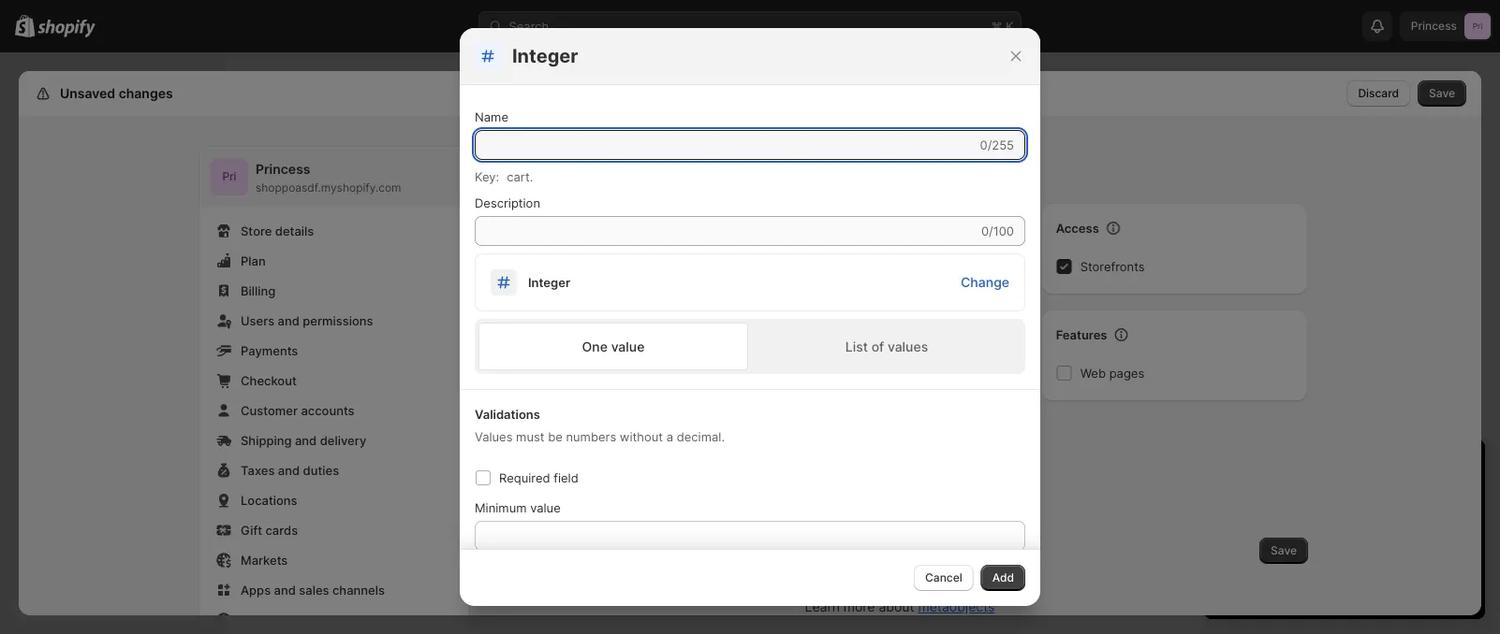 Task type: describe. For each thing, give the bounding box(es) containing it.
metaobject
[[563, 156, 668, 179]]

add button
[[981, 566, 1025, 592]]

princess
[[256, 162, 310, 177]]

$50 app store credit
[[1238, 528, 1355, 543]]

shipping and delivery link
[[211, 428, 458, 454]]

and for shipping and delivery
[[295, 434, 317, 448]]

access
[[1056, 221, 1099, 236]]

cart
[[546, 291, 569, 306]]

value for one value
[[611, 339, 645, 355]]

permissions
[[303, 314, 373, 328]]

0 horizontal spatial save button
[[1260, 538, 1308, 565]]

credit
[[1322, 528, 1355, 543]]

billing
[[241, 284, 276, 298]]

save for leftmost "save" button
[[1271, 545, 1297, 558]]

users
[[241, 314, 275, 328]]

minimum value
[[475, 501, 561, 516]]

billing link
[[211, 278, 458, 304]]

minimum
[[475, 501, 527, 516]]

checkout link
[[211, 368, 458, 394]]

payments link
[[211, 338, 458, 364]]

domains link
[[211, 608, 458, 634]]

learn more about metaobjects
[[805, 600, 995, 616]]

learn
[[805, 600, 840, 616]]

a
[[667, 430, 673, 444]]

accounts
[[301, 404, 355, 418]]

$50
[[1238, 528, 1261, 543]]

0 vertical spatial save button
[[1418, 81, 1467, 107]]

decimal.
[[677, 430, 725, 444]]

to customize your online store and add bonus features
[[1238, 528, 1461, 561]]

type: cart
[[507, 291, 569, 306]]

⌘ k
[[991, 19, 1014, 33]]

shopify image
[[38, 19, 96, 38]]

integer dialog
[[0, 28, 1500, 634]]

princess shoppoasdf.myshopify.com
[[256, 162, 401, 195]]

validations values must be numbers without a decimal.
[[475, 407, 725, 444]]

metaobjects
[[918, 600, 995, 616]]

list of values
[[846, 339, 928, 355]]

taxes
[[241, 464, 275, 478]]

locations link
[[211, 488, 458, 514]]

discard
[[1358, 87, 1399, 100]]

search
[[509, 19, 549, 33]]

discard button
[[1347, 81, 1410, 107]]

markets
[[241, 553, 288, 568]]

and for taxes and duties
[[278, 464, 300, 478]]

add for add
[[992, 572, 1014, 585]]

values
[[888, 339, 928, 355]]

about
[[879, 600, 915, 616]]

users and permissions
[[241, 314, 373, 328]]

value for minimum value
[[530, 501, 561, 516]]

⌘
[[991, 19, 1002, 33]]

store details link
[[211, 218, 458, 244]]

store details
[[241, 224, 314, 238]]

taxes and duties
[[241, 464, 339, 478]]

sales
[[299, 583, 329, 598]]

definition
[[672, 156, 760, 179]]

cart.
[[507, 170, 533, 184]]

more
[[844, 600, 875, 616]]

store inside to customize your online store and add bonus features
[[1276, 547, 1305, 561]]

name
[[475, 110, 509, 124]]

list of values button
[[752, 323, 1022, 371]]

princess image
[[211, 158, 248, 196]]

must
[[516, 430, 545, 444]]

metaobjects link
[[918, 600, 995, 616]]

plan link
[[211, 248, 458, 274]]

numbers
[[566, 430, 616, 444]]

1 vertical spatial integer
[[528, 275, 570, 290]]

payments
[[241, 344, 298, 358]]

online
[[1238, 547, 1272, 561]]

settings dialog
[[19, 71, 1482, 635]]

validations
[[475, 407, 540, 422]]

key: cart.
[[475, 170, 533, 184]]

0 vertical spatial integer
[[512, 44, 578, 67]]



Task type: locate. For each thing, give the bounding box(es) containing it.
gift
[[241, 524, 262, 538]]

and right users at left
[[278, 314, 300, 328]]

delivery
[[320, 434, 366, 448]]

values
[[475, 430, 513, 444]]

store
[[1289, 528, 1319, 543], [1276, 547, 1305, 561]]

and
[[278, 314, 300, 328], [295, 434, 317, 448], [278, 464, 300, 478], [1309, 547, 1330, 561], [274, 583, 296, 598]]

gift cards link
[[211, 518, 458, 544]]

value
[[611, 339, 645, 355], [530, 501, 561, 516]]

save for the top "save" button
[[1429, 87, 1455, 100]]

and inside shipping and delivery link
[[295, 434, 317, 448]]

and inside users and permissions link
[[278, 314, 300, 328]]

description
[[475, 196, 540, 210]]

1 horizontal spatial value
[[611, 339, 645, 355]]

channels
[[332, 583, 385, 598]]

and inside taxes and duties link
[[278, 464, 300, 478]]

change
[[961, 274, 1010, 290]]

0 horizontal spatial value
[[530, 501, 561, 516]]

and inside to customize your online store and add bonus features
[[1309, 547, 1330, 561]]

without
[[620, 430, 663, 444]]

None text field
[[475, 522, 1025, 552]]

add up metaobjects
[[992, 572, 1014, 585]]

shoppoasdf.myshopify.com
[[256, 181, 401, 195]]

0 vertical spatial store
[[1289, 528, 1319, 543]]

0 vertical spatial add
[[522, 156, 559, 179]]

required field
[[499, 471, 579, 486]]

add
[[1334, 547, 1356, 561]]

customer
[[241, 404, 298, 418]]

domains
[[241, 613, 291, 628]]

add up description
[[522, 156, 559, 179]]

0 horizontal spatial add
[[522, 156, 559, 179]]

0 vertical spatial value
[[611, 339, 645, 355]]

cancel
[[925, 572, 962, 585]]

storefronts
[[1080, 259, 1145, 274]]

list
[[846, 339, 868, 355]]

value right one
[[611, 339, 645, 355]]

one value
[[582, 339, 645, 355]]

1 vertical spatial save
[[1271, 545, 1297, 558]]

1 vertical spatial save button
[[1260, 538, 1308, 565]]

integer down search on the left top
[[512, 44, 578, 67]]

changes
[[119, 86, 173, 102]]

Name text field
[[475, 130, 976, 160]]

1 vertical spatial store
[[1276, 547, 1305, 561]]

pages
[[1109, 366, 1145, 381]]

add metaobject definition
[[522, 156, 760, 179]]

k
[[1006, 19, 1014, 33]]

add for add metaobject definition
[[522, 156, 559, 179]]

apps and sales channels
[[241, 583, 385, 598]]

and left add at the right of page
[[1309, 547, 1330, 561]]

Description text field
[[475, 216, 978, 246]]

features
[[1056, 328, 1107, 342]]

value inside button
[[611, 339, 645, 355]]

markets link
[[211, 548, 458, 574]]

add inside button
[[992, 572, 1014, 585]]

and down customer accounts
[[295, 434, 317, 448]]

0 vertical spatial save
[[1429, 87, 1455, 100]]

checkout
[[241, 374, 297, 388]]

customize
[[1374, 528, 1433, 543]]

apps
[[241, 583, 271, 598]]

locations
[[241, 494, 297, 508]]

unsaved changes
[[60, 86, 173, 102]]

0 horizontal spatial save
[[1271, 545, 1297, 558]]

one
[[582, 339, 608, 355]]

one value button
[[479, 323, 748, 371]]

field
[[554, 471, 579, 486]]

$50 app store credit link
[[1238, 528, 1355, 543]]

cancel button
[[914, 566, 974, 592]]

required
[[499, 471, 550, 486]]

type:
[[507, 291, 538, 306]]

taxes and duties link
[[211, 458, 458, 484]]

gift cards
[[241, 524, 298, 538]]

customer accounts
[[241, 404, 355, 418]]

save button
[[1418, 81, 1467, 107], [1260, 538, 1308, 565]]

store
[[241, 224, 272, 238]]

1 vertical spatial value
[[530, 501, 561, 516]]

1 horizontal spatial add
[[992, 572, 1014, 585]]

add
[[522, 156, 559, 179], [992, 572, 1014, 585]]

apps and sales channels link
[[211, 578, 458, 604]]

value down required field
[[530, 501, 561, 516]]

fields
[[507, 355, 542, 369]]

and inside apps and sales channels link
[[274, 583, 296, 598]]

bonus
[[1359, 547, 1394, 561]]

and right taxes
[[278, 464, 300, 478]]

key:
[[475, 170, 499, 184]]

1 horizontal spatial save
[[1429, 87, 1455, 100]]

plan
[[241, 254, 266, 268]]

details
[[275, 224, 314, 238]]

be
[[548, 430, 563, 444]]

save down 'app'
[[1271, 545, 1297, 558]]

shop settings menu element
[[199, 147, 469, 635]]

users and permissions link
[[211, 308, 458, 334]]

integer up cart at the left
[[528, 275, 570, 290]]

shipping
[[241, 434, 292, 448]]

cards
[[265, 524, 298, 538]]

and for users and permissions
[[278, 314, 300, 328]]

save right discard
[[1429, 87, 1455, 100]]

store right 'app'
[[1289, 528, 1319, 543]]

features
[[1398, 547, 1445, 561]]

app
[[1264, 528, 1286, 543]]

add inside settings dialog
[[522, 156, 559, 179]]

settings
[[56, 86, 109, 102]]

shipping and delivery
[[241, 434, 366, 448]]

to
[[1359, 528, 1370, 543]]

1 vertical spatial add
[[992, 572, 1014, 585]]

and for apps and sales channels
[[274, 583, 296, 598]]

your
[[1436, 528, 1461, 543]]

and right the apps
[[274, 583, 296, 598]]

unsaved
[[60, 86, 115, 102]]

store down $50 app store credit
[[1276, 547, 1305, 561]]

web pages
[[1080, 366, 1145, 381]]

duties
[[303, 464, 339, 478]]

pri button
[[211, 158, 248, 196]]

1 horizontal spatial save button
[[1418, 81, 1467, 107]]



Task type: vqa. For each thing, say whether or not it's contained in the screenshot.
Add related to Add metaobject definition
yes



